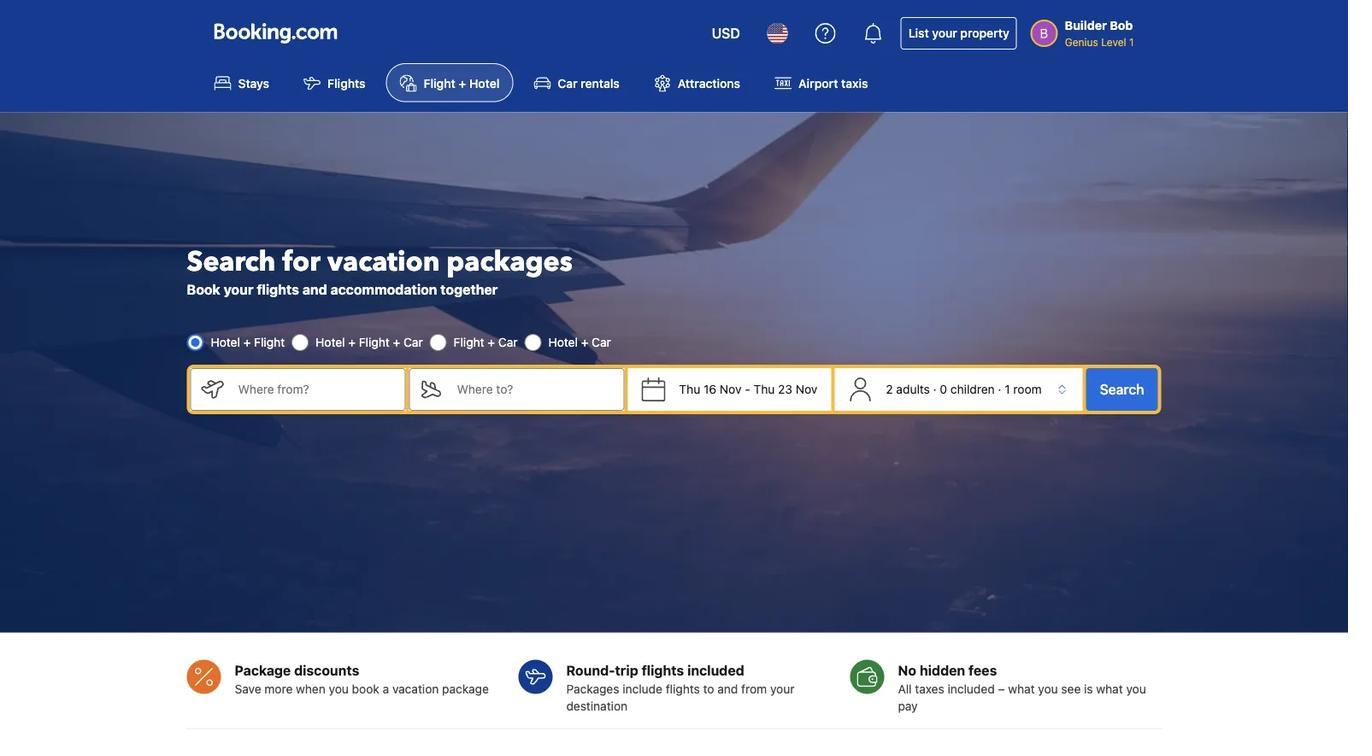 Task type: vqa. For each thing, say whether or not it's contained in the screenshot.
New York, United States of America image
no



Task type: locate. For each thing, give the bounding box(es) containing it.
1 thu from the left
[[679, 382, 700, 397]]

0 horizontal spatial included
[[687, 662, 744, 679]]

included up to
[[687, 662, 744, 679]]

1 horizontal spatial you
[[1038, 682, 1058, 696]]

included inside round-trip flights included packages include flights to and from your destination
[[687, 662, 744, 679]]

what right is
[[1096, 682, 1123, 696]]

1 horizontal spatial what
[[1096, 682, 1123, 696]]

flights for for
[[257, 282, 299, 298]]

flights left to
[[666, 682, 700, 696]]

–
[[998, 682, 1005, 696]]

1 vertical spatial your
[[224, 282, 253, 298]]

your right from
[[770, 682, 795, 696]]

vacation up accommodation
[[327, 243, 440, 281]]

0 horizontal spatial search
[[187, 243, 276, 281]]

search for vacation packages book your flights and accommodation together
[[187, 243, 573, 298]]

bob
[[1110, 18, 1133, 32]]

+
[[459, 76, 466, 90], [243, 335, 251, 349], [348, 335, 356, 349], [393, 335, 400, 349], [488, 335, 495, 349], [581, 335, 589, 349]]

your
[[932, 26, 957, 40], [224, 282, 253, 298], [770, 682, 795, 696]]

car
[[558, 76, 578, 90], [404, 335, 423, 349], [498, 335, 518, 349], [592, 335, 611, 349]]

2 vertical spatial your
[[770, 682, 795, 696]]

1 vertical spatial search
[[1100, 382, 1144, 398]]

list
[[909, 26, 929, 40]]

·
[[933, 382, 937, 397], [998, 382, 1001, 397]]

round-
[[566, 662, 615, 679]]

rentals
[[581, 76, 620, 90]]

1 vertical spatial and
[[718, 682, 738, 696]]

your right list in the top of the page
[[932, 26, 957, 40]]

search inside button
[[1100, 382, 1144, 398]]

0 vertical spatial search
[[187, 243, 276, 281]]

0
[[940, 382, 947, 397]]

you right is
[[1126, 682, 1146, 696]]

2 horizontal spatial your
[[932, 26, 957, 40]]

1 horizontal spatial included
[[948, 682, 995, 696]]

and
[[302, 282, 327, 298], [718, 682, 738, 696]]

nov left -
[[720, 382, 742, 397]]

booking.com online hotel reservations image
[[214, 23, 337, 44]]

hotel + flight
[[211, 335, 285, 349]]

what
[[1008, 682, 1035, 696], [1096, 682, 1123, 696]]

0 horizontal spatial thu
[[679, 382, 700, 397]]

vacation
[[327, 243, 440, 281], [392, 682, 439, 696]]

and down for
[[302, 282, 327, 298]]

1 right "level"
[[1129, 36, 1134, 48]]

2 vertical spatial flights
[[666, 682, 700, 696]]

1 horizontal spatial 1
[[1129, 36, 1134, 48]]

0 vertical spatial and
[[302, 282, 327, 298]]

thu
[[679, 382, 700, 397], [754, 382, 775, 397]]

1 vertical spatial flights
[[642, 662, 684, 679]]

hotel
[[469, 76, 500, 90], [211, 335, 240, 349], [316, 335, 345, 349], [548, 335, 578, 349]]

-
[[745, 382, 750, 397]]

airport
[[799, 76, 838, 90]]

for
[[282, 243, 321, 281]]

attractions link
[[640, 63, 754, 102]]

search for search for vacation packages book your flights and accommodation together
[[187, 243, 276, 281]]

list your property link
[[901, 17, 1017, 50]]

search inside search for vacation packages book your flights and accommodation together
[[187, 243, 276, 281]]

flights for trip
[[666, 682, 700, 696]]

vacation inside package discounts save more when you book a vacation package
[[392, 682, 439, 696]]

0 horizontal spatial 1
[[1005, 382, 1010, 397]]

flight + hotel
[[424, 76, 500, 90]]

2 what from the left
[[1096, 682, 1123, 696]]

your right book
[[224, 282, 253, 298]]

0 vertical spatial your
[[932, 26, 957, 40]]

included down fees
[[948, 682, 995, 696]]

flight
[[424, 76, 455, 90], [254, 335, 285, 349], [359, 335, 390, 349], [454, 335, 484, 349]]

no
[[898, 662, 917, 679]]

1 vertical spatial 1
[[1005, 382, 1010, 397]]

to
[[703, 682, 714, 696]]

discounts
[[294, 662, 359, 679]]

1 horizontal spatial search
[[1100, 382, 1144, 398]]

+ for flight + hotel
[[459, 76, 466, 90]]

0 horizontal spatial what
[[1008, 682, 1035, 696]]

1 horizontal spatial thu
[[754, 382, 775, 397]]

builder bob genius level 1
[[1065, 18, 1134, 48]]

list your property
[[909, 26, 1009, 40]]

· left 0
[[933, 382, 937, 397]]

thu left 16
[[679, 382, 700, 397]]

and right to
[[718, 682, 738, 696]]

packages
[[447, 243, 573, 281]]

1 horizontal spatial nov
[[796, 382, 818, 397]]

car rentals link
[[520, 63, 633, 102]]

taxis
[[841, 76, 868, 90]]

0 vertical spatial included
[[687, 662, 744, 679]]

0 vertical spatial vacation
[[327, 243, 440, 281]]

more
[[264, 682, 293, 696]]

0 vertical spatial 1
[[1129, 36, 1134, 48]]

and inside round-trip flights included packages include flights to and from your destination
[[718, 682, 738, 696]]

flights down for
[[257, 282, 299, 298]]

1 horizontal spatial your
[[770, 682, 795, 696]]

0 horizontal spatial ·
[[933, 382, 937, 397]]

usd
[[712, 25, 740, 41]]

thu right -
[[754, 382, 775, 397]]

1 horizontal spatial and
[[718, 682, 738, 696]]

flights inside search for vacation packages book your flights and accommodation together
[[257, 282, 299, 298]]

pay
[[898, 699, 918, 713]]

included
[[687, 662, 744, 679], [948, 682, 995, 696]]

vacation inside search for vacation packages book your flights and accommodation together
[[327, 243, 440, 281]]

1 horizontal spatial ·
[[998, 382, 1001, 397]]

your inside search for vacation packages book your flights and accommodation together
[[224, 282, 253, 298]]

destination
[[566, 699, 628, 713]]

hotel + car
[[548, 335, 611, 349]]

1 you from the left
[[329, 682, 349, 696]]

vacation right a
[[392, 682, 439, 696]]

nov
[[720, 382, 742, 397], [796, 382, 818, 397]]

flights
[[328, 76, 366, 90]]

round-trip flights included packages include flights to and from your destination
[[566, 662, 795, 713]]

0 horizontal spatial you
[[329, 682, 349, 696]]

hotel for hotel + car
[[548, 335, 578, 349]]

nov right 23
[[796, 382, 818, 397]]

1 inside "builder bob genius level 1"
[[1129, 36, 1134, 48]]

0 horizontal spatial nov
[[720, 382, 742, 397]]

flights up include
[[642, 662, 684, 679]]

you inside package discounts save more when you book a vacation package
[[329, 682, 349, 696]]

1 vertical spatial vacation
[[392, 682, 439, 696]]

+ for flight + car
[[488, 335, 495, 349]]

fees
[[969, 662, 997, 679]]

flight + hotel link
[[386, 63, 513, 102]]

a
[[383, 682, 389, 696]]

package
[[442, 682, 489, 696]]

all
[[898, 682, 912, 696]]

0 horizontal spatial your
[[224, 282, 253, 298]]

flights
[[257, 282, 299, 298], [642, 662, 684, 679], [666, 682, 700, 696]]

you
[[329, 682, 349, 696], [1038, 682, 1058, 696], [1126, 682, 1146, 696]]

adults
[[896, 382, 930, 397]]

2 horizontal spatial you
[[1126, 682, 1146, 696]]

hotel + flight + car
[[316, 335, 423, 349]]

you left see
[[1038, 682, 1058, 696]]

packages
[[566, 682, 619, 696]]

what right –
[[1008, 682, 1035, 696]]

0 horizontal spatial and
[[302, 282, 327, 298]]

1 left room
[[1005, 382, 1010, 397]]

1 vertical spatial included
[[948, 682, 995, 696]]

2 nov from the left
[[796, 382, 818, 397]]

· right children
[[998, 382, 1001, 397]]

when
[[296, 682, 326, 696]]

Where from? field
[[224, 368, 406, 411]]

2 you from the left
[[1038, 682, 1058, 696]]

2 adults · 0 children · 1 room
[[886, 382, 1042, 397]]

0 vertical spatial flights
[[257, 282, 299, 298]]

usd button
[[702, 13, 750, 54]]

1
[[1129, 36, 1134, 48], [1005, 382, 1010, 397]]

search
[[187, 243, 276, 281], [1100, 382, 1144, 398]]

include
[[623, 682, 663, 696]]

you down discounts
[[329, 682, 349, 696]]



Task type: describe. For each thing, give the bounding box(es) containing it.
and inside search for vacation packages book your flights and accommodation together
[[302, 282, 327, 298]]

3 you from the left
[[1126, 682, 1146, 696]]

search for search
[[1100, 382, 1144, 398]]

taxes
[[915, 682, 944, 696]]

book
[[352, 682, 379, 696]]

stays link
[[200, 63, 283, 102]]

1 nov from the left
[[720, 382, 742, 397]]

together
[[440, 282, 498, 298]]

1 what from the left
[[1008, 682, 1035, 696]]

package
[[235, 662, 291, 679]]

trip
[[615, 662, 638, 679]]

save
[[235, 682, 261, 696]]

from
[[741, 682, 767, 696]]

airport taxis
[[799, 76, 868, 90]]

search button
[[1086, 368, 1158, 411]]

accommodation
[[330, 282, 437, 298]]

2 · from the left
[[998, 382, 1001, 397]]

genius
[[1065, 36, 1098, 48]]

hotel for hotel + flight
[[211, 335, 240, 349]]

Where to? field
[[443, 368, 624, 411]]

+ for hotel + flight
[[243, 335, 251, 349]]

book
[[187, 282, 220, 298]]

+ for hotel + flight + car
[[348, 335, 356, 349]]

level
[[1101, 36, 1126, 48]]

attractions
[[678, 76, 740, 90]]

see
[[1061, 682, 1081, 696]]

2
[[886, 382, 893, 397]]

stays
[[238, 76, 269, 90]]

car rentals
[[558, 76, 620, 90]]

room
[[1013, 382, 1042, 397]]

airport taxis link
[[761, 63, 882, 102]]

16
[[704, 382, 717, 397]]

your inside round-trip flights included packages include flights to and from your destination
[[770, 682, 795, 696]]

children
[[951, 382, 995, 397]]

property
[[960, 26, 1009, 40]]

flight + car
[[454, 335, 518, 349]]

included inside no hidden fees all taxes included – what you see is what you pay
[[948, 682, 995, 696]]

thu 16 nov - thu 23 nov
[[679, 382, 818, 397]]

your inside list your property link
[[932, 26, 957, 40]]

no hidden fees all taxes included – what you see is what you pay
[[898, 662, 1146, 713]]

23
[[778, 382, 793, 397]]

1 · from the left
[[933, 382, 937, 397]]

hidden
[[920, 662, 965, 679]]

+ for hotel + car
[[581, 335, 589, 349]]

package discounts save more when you book a vacation package
[[235, 662, 489, 696]]

is
[[1084, 682, 1093, 696]]

2 thu from the left
[[754, 382, 775, 397]]

flights link
[[290, 63, 379, 102]]

builder
[[1065, 18, 1107, 32]]

hotel for hotel + flight + car
[[316, 335, 345, 349]]



